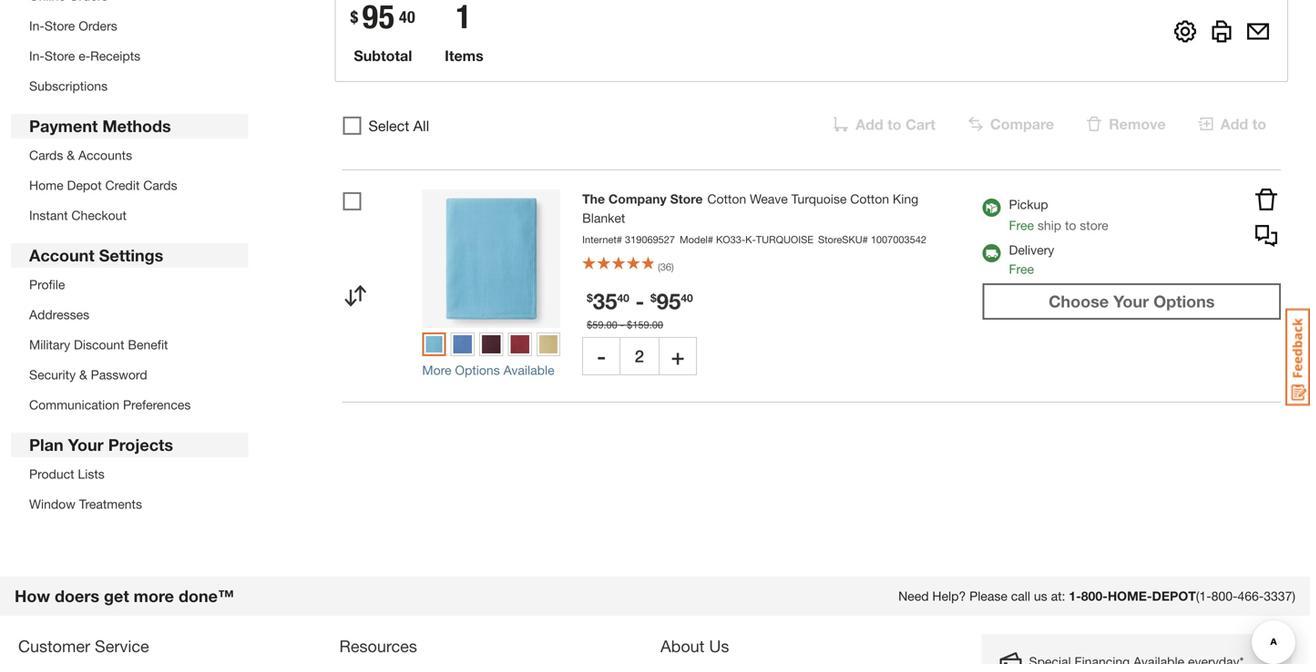 Task type: vqa. For each thing, say whether or not it's contained in the screenshot.
EDIT button at the bottom of page
no



Task type: describe. For each thing, give the bounding box(es) containing it.
in-store orders link
[[29, 18, 117, 33]]

& for security
[[79, 367, 87, 382]]

in-store orders
[[29, 18, 117, 33]]

account settings
[[29, 246, 163, 265]]

doers
[[55, 586, 99, 606]]

service
[[95, 636, 149, 656]]

payment
[[29, 116, 98, 136]]

available
[[503, 363, 554, 378]]

free for pickup free ship to store
[[1009, 218, 1034, 233]]

$ for $ 59 . 00 - $ 159 . 00
[[587, 319, 592, 331]]

home depot credit cards
[[29, 178, 177, 193]]

credit
[[105, 178, 140, 193]]

2 vertical spatial store
[[670, 191, 703, 206]]

how
[[15, 586, 50, 606]]

0 vertical spatial options
[[1153, 292, 1215, 311]]

email image
[[1247, 20, 1269, 42]]

319069527
[[625, 234, 675, 246]]

about us
[[660, 636, 729, 656]]

turquoise image
[[426, 336, 443, 353]]

settings
[[99, 246, 163, 265]]

0 horizontal spatial cards
[[29, 148, 63, 163]]

in-store e-receipts
[[29, 48, 140, 63]]

military discount benefit
[[29, 337, 168, 352]]

free for delivery free
[[1009, 261, 1034, 276]]

store
[[1080, 218, 1108, 233]]

ko33-
[[716, 234, 745, 246]]

delete element
[[1076, 104, 1180, 144]]

choose your options
[[1049, 292, 1215, 311]]

resources
[[339, 636, 417, 656]]

pickup
[[1009, 197, 1048, 212]]

1 00 from the left
[[606, 319, 617, 331]]

more
[[422, 363, 451, 378]]

36
[[660, 261, 671, 273]]

butterscotch image
[[539, 335, 558, 354]]

to for add to cart
[[887, 116, 902, 133]]

window treatments link
[[29, 497, 142, 512]]

please
[[969, 589, 1007, 604]]

remove
[[1109, 115, 1166, 133]]

in- for in-store orders
[[29, 18, 45, 33]]

to inside pickup free ship to store
[[1065, 218, 1076, 233]]

done™
[[179, 586, 234, 606]]

at:
[[1051, 589, 1065, 604]]

marine blue image
[[453, 335, 472, 354]]

communication preferences
[[29, 397, 191, 412]]

plan
[[29, 435, 63, 455]]

print image
[[1211, 20, 1233, 42]]

need
[[898, 589, 929, 604]]

add to list element
[[1188, 104, 1281, 144]]

$ for $ 35 40 - $ 95 40
[[587, 291, 593, 304]]

turquoise
[[756, 234, 814, 246]]

password
[[91, 367, 147, 382]]

2 cotton from the left
[[850, 191, 889, 206]]

choose
[[1049, 292, 1109, 311]]

in-store e-receipts link
[[29, 48, 140, 63]]

turquoise
[[791, 191, 847, 206]]

home
[[29, 178, 63, 193]]

security & password
[[29, 367, 147, 382]]

store for e-
[[45, 48, 75, 63]]

need help? please call us at: 1-800-home-depot (1-800-466-3337)
[[898, 589, 1295, 604]]

help?
[[932, 589, 966, 604]]

the company store
[[582, 191, 703, 206]]

instant checkout link
[[29, 208, 126, 223]]

+
[[671, 343, 684, 369]]

customer service
[[18, 636, 149, 656]]

add note image
[[1255, 225, 1277, 247]]

59
[[592, 319, 604, 331]]

delivery free
[[1009, 242, 1054, 276]]

get
[[104, 586, 129, 606]]

communication
[[29, 397, 119, 412]]

add for add to
[[1220, 115, 1248, 133]]

available shipping image
[[983, 244, 1001, 262]]

projects
[[108, 435, 173, 455]]

subscriptions
[[29, 78, 108, 93]]

(1-
[[1196, 589, 1211, 604]]

preferences
[[123, 397, 191, 412]]

cards & accounts link
[[29, 148, 132, 163]]

merlot image
[[482, 335, 501, 354]]

1-
[[1069, 589, 1081, 604]]

security & password link
[[29, 367, 147, 382]]

compare element
[[957, 104, 1069, 144]]

subscriptions link
[[29, 78, 108, 93]]

company
[[608, 191, 667, 206]]

window
[[29, 497, 75, 512]]

2 800- from the left
[[1211, 589, 1238, 604]]

subtotal
[[354, 47, 412, 64]]

2 horizontal spatial 40
[[681, 291, 693, 304]]

1 vertical spatial cards
[[143, 178, 177, 193]]

add to cart button
[[823, 104, 950, 144]]

how doers get more done™
[[15, 586, 234, 606]]

more
[[134, 586, 174, 606]]

more options available link
[[422, 361, 560, 380]]

$ 59 . 00 - $ 159 . 00
[[587, 319, 663, 331]]

delivery
[[1009, 242, 1054, 257]]

1 cotton from the left
[[707, 191, 746, 206]]

treatments
[[79, 497, 142, 512]]

- button
[[582, 337, 621, 375]]

home depot credit cards link
[[29, 178, 177, 193]]

addresses link
[[29, 307, 89, 322]]

internet# 319069527 model# ko33-k-turquoise storesku# 1007003542
[[582, 234, 926, 246]]



Task type: locate. For each thing, give the bounding box(es) containing it.
choose your options link
[[983, 283, 1281, 320]]

0 vertical spatial free
[[1009, 218, 1034, 233]]

1 vertical spatial your
[[68, 435, 104, 455]]

cards up home
[[29, 148, 63, 163]]

- inside button
[[597, 343, 606, 369]]

free down delivery
[[1009, 261, 1034, 276]]

None field
[[621, 337, 659, 375]]

1 vertical spatial -
[[620, 319, 624, 331]]

receipts
[[90, 48, 140, 63]]

0 vertical spatial -
[[635, 288, 644, 314]]

-
[[635, 288, 644, 314], [620, 319, 624, 331], [597, 343, 606, 369]]

0 horizontal spatial to
[[887, 116, 902, 133]]

1 vertical spatial options
[[455, 363, 500, 378]]

2 free from the top
[[1009, 261, 1034, 276]]

2 vertical spatial -
[[597, 343, 606, 369]]

instant checkout
[[29, 208, 126, 223]]

00 right 159 on the top left of the page
[[652, 319, 663, 331]]

add for add to cart
[[856, 116, 883, 133]]

1 horizontal spatial options
[[1153, 292, 1215, 311]]

2 in- from the top
[[29, 48, 45, 63]]

2 horizontal spatial -
[[635, 288, 644, 314]]

1 horizontal spatial your
[[1113, 292, 1149, 311]]

1 free from the top
[[1009, 218, 1034, 233]]

product lists
[[29, 466, 105, 481]]

to inside button
[[887, 116, 902, 133]]

0 horizontal spatial .
[[604, 319, 606, 331]]

feedback link image
[[1285, 308, 1310, 406]]

800- right at:
[[1081, 589, 1108, 604]]

your for projects
[[68, 435, 104, 455]]

0 vertical spatial in-
[[29, 18, 45, 33]]

to left cart
[[887, 116, 902, 133]]

3337)
[[1264, 589, 1295, 604]]

k-
[[745, 234, 756, 246]]

- left 159 on the top left of the page
[[620, 319, 624, 331]]

to right ship
[[1065, 218, 1076, 233]]

00
[[606, 319, 617, 331], [652, 319, 663, 331]]

800- right depot
[[1211, 589, 1238, 604]]

addresses
[[29, 307, 89, 322]]

1 horizontal spatial cards
[[143, 178, 177, 193]]

0 vertical spatial &
[[67, 148, 75, 163]]

1 horizontal spatial cotton
[[850, 191, 889, 206]]

cotton
[[707, 191, 746, 206], [850, 191, 889, 206]]

your right the choose
[[1113, 292, 1149, 311]]

0 horizontal spatial -
[[597, 343, 606, 369]]

options
[[1153, 292, 1215, 311], [455, 363, 500, 378]]

159
[[633, 319, 649, 331]]

window treatments
[[29, 497, 142, 512]]

store left orders
[[45, 18, 75, 33]]

store left e-
[[45, 48, 75, 63]]

e-
[[79, 48, 90, 63]]

weave
[[750, 191, 788, 206]]

store
[[45, 18, 75, 33], [45, 48, 75, 63], [670, 191, 703, 206]]

king
[[893, 191, 918, 206]]

available for pickup image
[[983, 199, 1001, 217]]

internet#
[[582, 234, 622, 246]]

cotton weave turquoise cotton king blanket
[[582, 191, 918, 225]]

cards right credit
[[143, 178, 177, 193]]

in- for in-store e-receipts
[[29, 48, 45, 63]]

cards & accounts
[[29, 148, 132, 163]]

to
[[1252, 115, 1266, 133], [887, 116, 902, 133], [1065, 218, 1076, 233]]

depot
[[1152, 589, 1196, 604]]

cotton weave turquoise cotton king blanket image
[[422, 189, 560, 328]]

depot
[[67, 178, 102, 193]]

& for cards
[[67, 148, 75, 163]]

1 horizontal spatial -
[[620, 319, 624, 331]]

0 horizontal spatial options
[[455, 363, 500, 378]]

your
[[1113, 292, 1149, 311], [68, 435, 104, 455]]

1 horizontal spatial add
[[1220, 115, 1248, 133]]

$ 35 40 - $ 95 40
[[587, 288, 693, 314]]

compare
[[990, 115, 1054, 133]]

1 horizontal spatial 800-
[[1211, 589, 1238, 604]]

lists
[[78, 466, 105, 481]]

items
[[445, 47, 484, 64]]

free inside delivery free
[[1009, 261, 1034, 276]]

1 in- from the top
[[29, 18, 45, 33]]

. down $ 35 40 - $ 95 40
[[649, 319, 652, 331]]

cotton left king
[[850, 191, 889, 206]]

free down pickup
[[1009, 218, 1034, 233]]

select
[[369, 117, 409, 134]]

payment methods
[[29, 116, 171, 136]]

delete item image
[[1255, 189, 1277, 210]]

& down payment
[[67, 148, 75, 163]]

0 horizontal spatial 00
[[606, 319, 617, 331]]

pickup free ship to store
[[1009, 197, 1108, 233]]

in- up in-store e-receipts "link"
[[29, 18, 45, 33]]

0 vertical spatial store
[[45, 18, 75, 33]]

0 vertical spatial your
[[1113, 292, 1149, 311]]

1 horizontal spatial &
[[79, 367, 87, 382]]

add to
[[1220, 115, 1266, 133]]

0 horizontal spatial 800-
[[1081, 589, 1108, 604]]

instant
[[29, 208, 68, 223]]

1 horizontal spatial 40
[[617, 291, 629, 304]]

$ for $
[[350, 7, 359, 27]]

+ button
[[659, 337, 697, 375]]

1007003542
[[871, 234, 926, 246]]

to for add to
[[1252, 115, 1266, 133]]

466-
[[1238, 589, 1264, 604]]

ship
[[1038, 218, 1061, 233]]

your for options
[[1113, 292, 1149, 311]]

2 horizontal spatial to
[[1252, 115, 1266, 133]]

800-
[[1081, 589, 1108, 604], [1211, 589, 1238, 604]]

0 horizontal spatial add
[[856, 116, 883, 133]]

home-
[[1108, 589, 1152, 604]]

- up 159 on the top left of the page
[[635, 288, 644, 314]]

discount
[[74, 337, 124, 352]]

more options available
[[422, 363, 554, 378]]

plan your projects
[[29, 435, 173, 455]]

cards
[[29, 148, 63, 163], [143, 178, 177, 193]]

2 . from the left
[[649, 319, 652, 331]]

cotton up ko33-
[[707, 191, 746, 206]]

1 horizontal spatial 00
[[652, 319, 663, 331]]

add to cart element
[[823, 104, 950, 144]]

storesku#
[[818, 234, 868, 246]]

in- up subscriptions
[[29, 48, 45, 63]]

1 vertical spatial &
[[79, 367, 87, 382]]

0 horizontal spatial cotton
[[707, 191, 746, 206]]

add to cart
[[856, 116, 936, 133]]

orders
[[79, 18, 117, 33]]

us
[[709, 636, 729, 656]]

model#
[[680, 234, 713, 246]]

blanket
[[582, 210, 625, 225]]

1 horizontal spatial .
[[649, 319, 652, 331]]

red image
[[511, 335, 529, 354]]

call
[[1011, 589, 1030, 604]]

2 00 from the left
[[652, 319, 663, 331]]

communication preferences link
[[29, 397, 191, 412]]

your inside choose your options link
[[1113, 292, 1149, 311]]

& right security
[[79, 367, 87, 382]]

0 horizontal spatial 40
[[399, 7, 416, 27]]

store for orders
[[45, 18, 75, 33]]

free
[[1009, 218, 1034, 233], [1009, 261, 1034, 276]]

0 horizontal spatial your
[[68, 435, 104, 455]]

0 vertical spatial cards
[[29, 148, 63, 163]]

us
[[1034, 589, 1047, 604]]

free inside pickup free ship to store
[[1009, 218, 1034, 233]]

military discount benefit link
[[29, 337, 168, 352]]

1 800- from the left
[[1081, 589, 1108, 604]]

accounts
[[78, 148, 132, 163]]

benefit
[[128, 337, 168, 352]]

store up model#
[[670, 191, 703, 206]]

security
[[29, 367, 76, 382]]

1 horizontal spatial to
[[1065, 218, 1076, 233]]

( 36 )
[[658, 261, 674, 273]]

)
[[671, 261, 674, 273]]

1 vertical spatial in-
[[29, 48, 45, 63]]

customer
[[18, 636, 90, 656]]

- down 59
[[597, 343, 606, 369]]

1 vertical spatial free
[[1009, 261, 1034, 276]]

. down 35
[[604, 319, 606, 331]]

0 horizontal spatial &
[[67, 148, 75, 163]]

35
[[593, 288, 617, 314]]

add inside button
[[856, 116, 883, 133]]

the
[[582, 191, 605, 206]]

00 right 59
[[606, 319, 617, 331]]

cart
[[906, 116, 936, 133]]

to up delete item icon
[[1252, 115, 1266, 133]]

1 vertical spatial store
[[45, 48, 75, 63]]

military
[[29, 337, 70, 352]]

settings image
[[1174, 20, 1196, 42]]

1 . from the left
[[604, 319, 606, 331]]

your up lists
[[68, 435, 104, 455]]



